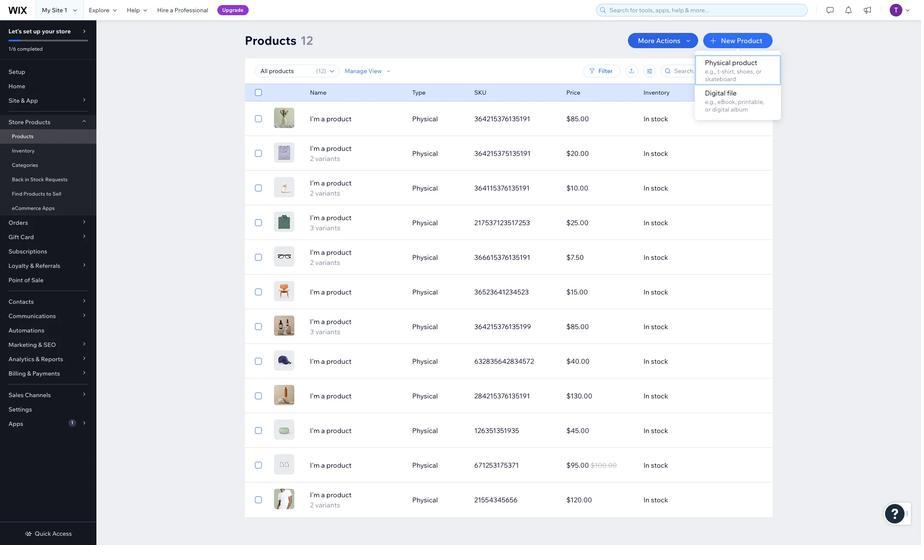 Task type: vqa. For each thing, say whether or not it's contained in the screenshot.
2
yes



Task type: describe. For each thing, give the bounding box(es) containing it.
in stock link for 632835642834572
[[639, 352, 731, 372]]

physical for 632835642834572
[[412, 358, 438, 366]]

store products button
[[0, 115, 96, 130]]

billing & payments
[[8, 370, 60, 378]]

in stock link for 126351351935
[[639, 421, 731, 441]]

find products to sell link
[[0, 187, 96, 201]]

632835642834572
[[475, 358, 534, 366]]

in for 364215376135191
[[644, 115, 650, 123]]

364115376135191
[[475, 184, 530, 193]]

i'm a product link for 671253175371
[[305, 461, 407, 471]]

$20.00
[[567, 149, 589, 158]]

new product
[[722, 36, 763, 45]]

i'm a product 2 variants for 364115376135191
[[310, 179, 352, 198]]

site inside dropdown button
[[8, 97, 20, 105]]

variants for 364215375135191
[[315, 154, 340, 163]]

364115376135191 link
[[470, 178, 562, 198]]

i'm a product 2 variants for 364215375135191
[[310, 144, 352, 163]]

communications
[[8, 313, 56, 320]]

in stock for 126351351935
[[644, 427, 669, 436]]

in stock link for 284215376135191
[[639, 386, 731, 407]]

apps inside ecommerce apps 'link'
[[42, 205, 55, 212]]

in stock link for 217537123517253
[[639, 213, 731, 233]]

skateboard
[[706, 75, 737, 83]]

manage
[[345, 67, 367, 75]]

9 i'm from the top
[[310, 392, 320, 401]]

new product button
[[704, 33, 773, 48]]

in stock for 217537123517253
[[644, 219, 669, 227]]

Unsaved view field
[[258, 65, 314, 77]]

217537123517253
[[475, 219, 530, 227]]

quick access button
[[25, 531, 72, 538]]

reports
[[41, 356, 63, 364]]

marketing & seo button
[[0, 338, 96, 353]]

shirt,
[[722, 68, 736, 75]]

gift
[[8, 234, 19, 241]]

app
[[26, 97, 38, 105]]

variants for 364115376135191
[[315, 189, 340, 198]]

product
[[737, 36, 763, 45]]

in stock link for 364215376135191
[[639, 109, 731, 129]]

stock for 364215375135191
[[651, 149, 669, 158]]

orders
[[8, 219, 28, 227]]

8 i'm from the top
[[310, 358, 320, 366]]

6 i'm from the top
[[310, 288, 320, 297]]

set
[[23, 28, 32, 35]]

2 for 364215375135191
[[310, 154, 314, 163]]

a inside hire a professional link
[[170, 6, 173, 14]]

settings
[[8, 406, 32, 414]]

12 i'm from the top
[[310, 491, 320, 500]]

physical link for 364215376135191
[[407, 109, 470, 129]]

in for 217537123517253
[[644, 219, 650, 227]]

i'm a product link for 632835642834572
[[305, 357, 407, 367]]

physical for 366615376135191
[[412, 254, 438, 262]]

in stock link for 671253175371
[[639, 456, 731, 476]]

in stock for 364215376135191
[[644, 115, 669, 123]]

sales
[[8, 392, 24, 400]]

i'm a product for 364215376135191
[[310, 115, 352, 123]]

$25.00 link
[[562, 213, 639, 233]]

36523641234523
[[475, 288, 529, 297]]

upgrade button
[[217, 5, 249, 15]]

stock for 632835642834572
[[651, 358, 669, 366]]

physical for 284215376135191
[[412, 392, 438, 401]]

channels
[[25, 392, 51, 400]]

stock
[[30, 176, 44, 183]]

3 i'm from the top
[[310, 179, 320, 187]]

i'm a product for 671253175371
[[310, 462, 352, 470]]

marketing
[[8, 342, 37, 349]]

variants for 217537123517253
[[316, 224, 341, 232]]

physical link for 364215376135199
[[407, 317, 470, 337]]

upgrade
[[222, 7, 244, 13]]

364215376135191
[[475, 115, 531, 123]]

site & app
[[8, 97, 38, 105]]

$120.00
[[567, 496, 593, 505]]

stock for 36523641234523
[[651, 288, 669, 297]]

in stock for 21554345656
[[644, 496, 669, 505]]

5 i'm from the top
[[310, 248, 320, 257]]

Search for tools, apps, help & more... field
[[607, 4, 805, 16]]

i'm a product 2 variants for 366615376135191
[[310, 248, 352, 267]]

shoes,
[[737, 68, 755, 75]]

digital
[[713, 106, 730, 113]]

point
[[8, 277, 23, 284]]

in stock link for 364215375135191
[[639, 143, 731, 164]]

referrals
[[35, 262, 60, 270]]

in for 366615376135191
[[644, 254, 650, 262]]

364215376135191 link
[[470, 109, 562, 129]]

physical for 217537123517253
[[412, 219, 438, 227]]

i'm a product 3 variants for 364215376135199
[[310, 318, 352, 336]]

21554345656
[[475, 496, 518, 505]]

my site 1
[[42, 6, 67, 14]]

or inside physical product e.g., t-shirt, shoes, or skateboard
[[756, 68, 762, 75]]

in stock for 284215376135191
[[644, 392, 669, 401]]

find
[[12, 191, 22, 197]]

new
[[722, 36, 736, 45]]

i'm a product for 126351351935
[[310, 427, 352, 436]]

2 for 21554345656
[[310, 502, 314, 510]]

i'm a product for 284215376135191
[[310, 392, 352, 401]]

or inside digital file e.g., ebook, printable, or digital album
[[706, 106, 711, 113]]

& for site
[[21, 97, 25, 105]]

i'm a product 3 variants for 217537123517253
[[310, 214, 352, 232]]

in for 36523641234523
[[644, 288, 650, 297]]

stock for 21554345656
[[651, 496, 669, 505]]

stock for 364215376135191
[[651, 115, 669, 123]]

analytics & reports
[[8, 356, 63, 364]]

e.g., for digital file
[[706, 98, 717, 106]]

analytics & reports button
[[0, 353, 96, 367]]

name
[[310, 89, 327, 96]]

back in stock requests
[[12, 176, 68, 183]]

hire a professional link
[[152, 0, 214, 20]]

2 for 364115376135191
[[310, 189, 314, 198]]

variants for 21554345656
[[315, 502, 340, 510]]

$45.00
[[567, 427, 590, 436]]

products 12
[[245, 33, 313, 48]]

i'm a product link for 126351351935
[[305, 426, 407, 436]]

$85.00 for 364215376135191
[[567, 115, 589, 123]]

364215375135191
[[475, 149, 531, 158]]

to
[[46, 191, 51, 197]]

setup link
[[0, 65, 96, 79]]

i'm a product for 36523641234523
[[310, 288, 352, 297]]

analytics
[[8, 356, 34, 364]]

217537123517253 link
[[470, 213, 562, 233]]

ecommerce
[[12, 205, 41, 212]]

0 vertical spatial inventory
[[644, 89, 670, 96]]

payments
[[32, 370, 60, 378]]

orders button
[[0, 216, 96, 230]]

1 inside sidebar element
[[71, 421, 73, 426]]

physical link for 36523641234523
[[407, 282, 470, 303]]

$20.00 link
[[562, 143, 639, 164]]

$7.50
[[567, 254, 584, 262]]

physical link for 671253175371
[[407, 456, 470, 476]]

stock for 671253175371
[[651, 462, 669, 470]]

view
[[369, 67, 382, 75]]

$40.00 link
[[562, 352, 639, 372]]

in stock for 364215376135199
[[644, 323, 669, 331]]

in for 284215376135191
[[644, 392, 650, 401]]

632835642834572 link
[[470, 352, 562, 372]]

back in stock requests link
[[0, 173, 96, 187]]

1 i'm from the top
[[310, 115, 320, 123]]

physical link for 364115376135191
[[407, 178, 470, 198]]

in stock link for 36523641234523
[[639, 282, 731, 303]]

home link
[[0, 79, 96, 94]]

access
[[52, 531, 72, 538]]

$120.00 link
[[562, 491, 639, 511]]

1/6 completed
[[8, 46, 43, 52]]

inventory link
[[0, 144, 96, 158]]

point of sale
[[8, 277, 44, 284]]

e.g., for physical product
[[706, 68, 717, 75]]

hire a professional
[[157, 6, 208, 14]]

364215375135191 link
[[470, 143, 562, 164]]

variants for 364215376135199
[[316, 328, 341, 336]]

completed
[[17, 46, 43, 52]]

manage view button
[[345, 67, 392, 75]]

physical for 36523641234523
[[412, 288, 438, 297]]

$40.00
[[567, 358, 590, 366]]

ebook,
[[718, 98, 737, 106]]

physical for 671253175371
[[412, 462, 438, 470]]

671253175371 link
[[470, 456, 562, 476]]

inventory inside sidebar element
[[12, 148, 35, 154]]

3 for 364215376135199
[[310, 328, 314, 336]]

in for 364115376135191
[[644, 184, 650, 193]]

364215376135199 link
[[470, 317, 562, 337]]



Task type: locate. For each thing, give the bounding box(es) containing it.
physical inside physical product e.g., t-shirt, shoes, or skateboard
[[706, 58, 731, 67]]

products inside dropdown button
[[25, 119, 50, 126]]

6 in from the top
[[644, 288, 650, 297]]

126351351935 link
[[470, 421, 562, 441]]

4 i'm a product 2 variants from the top
[[310, 491, 352, 510]]

1 vertical spatial 12
[[318, 67, 324, 75]]

5 in stock link from the top
[[639, 248, 731, 268]]

10 in stock link from the top
[[639, 421, 731, 441]]

site
[[52, 6, 63, 14], [8, 97, 20, 105]]

9 in stock from the top
[[644, 392, 669, 401]]

9 in from the top
[[644, 392, 650, 401]]

product inside physical product e.g., t-shirt, shoes, or skateboard
[[733, 58, 758, 67]]

store products
[[8, 119, 50, 126]]

0 vertical spatial 12
[[301, 33, 313, 48]]

1 vertical spatial e.g.,
[[706, 98, 717, 106]]

physical link for 126351351935
[[407, 421, 470, 441]]

6 in stock from the top
[[644, 288, 669, 297]]

i'm a product 2 variants
[[310, 144, 352, 163], [310, 179, 352, 198], [310, 248, 352, 267], [310, 491, 352, 510]]

( 12 )
[[316, 67, 326, 75]]

loyalty
[[8, 262, 29, 270]]

0 vertical spatial apps
[[42, 205, 55, 212]]

2 stock from the top
[[651, 149, 669, 158]]

seo
[[43, 342, 56, 349]]

1 vertical spatial apps
[[8, 421, 23, 428]]

12 up unsaved view field
[[301, 33, 313, 48]]

0 vertical spatial site
[[52, 6, 63, 14]]

0 horizontal spatial 12
[[301, 33, 313, 48]]

subscriptions
[[8, 248, 47, 256]]

364215376135199
[[475, 323, 532, 331]]

0 vertical spatial 1
[[64, 6, 67, 14]]

stock for 284215376135191
[[651, 392, 669, 401]]

2 i'm a product link from the top
[[305, 287, 407, 298]]

4 i'm a product link from the top
[[305, 391, 407, 402]]

6 stock from the top
[[651, 288, 669, 297]]

& inside site & app dropdown button
[[21, 97, 25, 105]]

1 in stock from the top
[[644, 115, 669, 123]]

& right loyalty at the left top
[[30, 262, 34, 270]]

in stock link for 21554345656
[[639, 491, 731, 511]]

home
[[8, 83, 25, 90]]

4 in from the top
[[644, 219, 650, 227]]

physical link for 632835642834572
[[407, 352, 470, 372]]

2 i'm a product 2 variants from the top
[[310, 179, 352, 198]]

$85.00 link for 364215376135191
[[562, 109, 639, 129]]

in
[[25, 176, 29, 183]]

1 horizontal spatial or
[[756, 68, 762, 75]]

apps down the settings
[[8, 421, 23, 428]]

4 in stock from the top
[[644, 219, 669, 227]]

1 right my
[[64, 6, 67, 14]]

12 for ( 12 )
[[318, 67, 324, 75]]

physical for 126351351935
[[412, 427, 438, 436]]

1 vertical spatial 1
[[71, 421, 73, 426]]

in stock for 671253175371
[[644, 462, 669, 470]]

stock for 364215376135199
[[651, 323, 669, 331]]

file
[[728, 89, 737, 97]]

None checkbox
[[255, 88, 262, 98], [255, 114, 262, 124], [255, 218, 262, 228], [255, 287, 262, 298], [255, 322, 262, 332], [255, 357, 262, 367], [255, 461, 262, 471], [255, 88, 262, 98], [255, 114, 262, 124], [255, 218, 262, 228], [255, 287, 262, 298], [255, 322, 262, 332], [255, 357, 262, 367], [255, 461, 262, 471]]

3 i'm a product from the top
[[310, 358, 352, 366]]

2
[[310, 154, 314, 163], [310, 189, 314, 198], [310, 259, 314, 267], [310, 502, 314, 510]]

12 stock from the top
[[651, 496, 669, 505]]

3 2 from the top
[[310, 259, 314, 267]]

store
[[8, 119, 24, 126]]

actions
[[657, 36, 681, 45]]

ecommerce apps link
[[0, 201, 96, 216]]

5 in from the top
[[644, 254, 650, 262]]

5 stock from the top
[[651, 254, 669, 262]]

11 i'm from the top
[[310, 462, 320, 470]]

0 horizontal spatial 1
[[64, 6, 67, 14]]

in for 364215375135191
[[644, 149, 650, 158]]

& left reports
[[36, 356, 40, 364]]

7 stock from the top
[[651, 323, 669, 331]]

7 in from the top
[[644, 323, 650, 331]]

4 variants from the top
[[315, 259, 340, 267]]

2 2 from the top
[[310, 189, 314, 198]]

in stock for 364215375135191
[[644, 149, 669, 158]]

apps down find products to sell link
[[42, 205, 55, 212]]

explore
[[89, 6, 110, 14]]

communications button
[[0, 309, 96, 324]]

professional
[[175, 6, 208, 14]]

in stock for 36523641234523
[[644, 288, 669, 297]]

sales channels
[[8, 392, 51, 400]]

billing
[[8, 370, 26, 378]]

& for loyalty
[[30, 262, 34, 270]]

$10.00 link
[[562, 178, 639, 198]]

2 for 366615376135191
[[310, 259, 314, 267]]

site & app button
[[0, 94, 96, 108]]

digital
[[706, 89, 726, 97]]

menu
[[695, 55, 782, 116]]

&
[[21, 97, 25, 105], [30, 262, 34, 270], [38, 342, 42, 349], [36, 356, 40, 364], [27, 370, 31, 378]]

marketing & seo
[[8, 342, 56, 349]]

products link
[[0, 130, 96, 144]]

products up unsaved view field
[[245, 33, 297, 48]]

physical for 364215376135199
[[412, 323, 438, 331]]

4 in stock link from the top
[[639, 213, 731, 233]]

5 physical link from the top
[[407, 248, 470, 268]]

21554345656 link
[[470, 491, 562, 511]]

t-
[[718, 68, 722, 75]]

in stock for 632835642834572
[[644, 358, 669, 366]]

physical link for 364215375135191
[[407, 143, 470, 164]]

e.g., down 'digital'
[[706, 98, 717, 106]]

1 horizontal spatial 1
[[71, 421, 73, 426]]

$85.00 link for 364215376135199
[[562, 317, 639, 337]]

or left digital
[[706, 106, 711, 113]]

6 i'm a product from the top
[[310, 462, 352, 470]]

1/6
[[8, 46, 16, 52]]

4 stock from the top
[[651, 219, 669, 227]]

3 stock from the top
[[651, 184, 669, 193]]

0 horizontal spatial inventory
[[12, 148, 35, 154]]

2 in stock link from the top
[[639, 143, 731, 164]]

physical for 364215376135191
[[412, 115, 438, 123]]

in for 126351351935
[[644, 427, 650, 436]]

6 i'm a product link from the top
[[305, 461, 407, 471]]

1 down settings link
[[71, 421, 73, 426]]

11 in stock link from the top
[[639, 456, 731, 476]]

i'm a product for 632835642834572
[[310, 358, 352, 366]]

2 i'm from the top
[[310, 144, 320, 153]]

in stock link for 364215376135199
[[639, 317, 731, 337]]

9 physical link from the top
[[407, 386, 470, 407]]

i'm a product link for 36523641234523
[[305, 287, 407, 298]]

(
[[316, 67, 318, 75]]

7 in stock from the top
[[644, 323, 669, 331]]

2 variants from the top
[[315, 189, 340, 198]]

11 stock from the top
[[651, 462, 669, 470]]

Search... field
[[672, 65, 760, 77]]

$15.00
[[567, 288, 588, 297]]

1 vertical spatial $85.00
[[567, 323, 589, 331]]

stock for 364115376135191
[[651, 184, 669, 193]]

284215376135191 link
[[470, 386, 562, 407]]

let's
[[8, 28, 22, 35]]

12 up name
[[318, 67, 324, 75]]

2 e.g., from the top
[[706, 98, 717, 106]]

1 vertical spatial $85.00 link
[[562, 317, 639, 337]]

settings link
[[0, 403, 96, 417]]

3 in stock link from the top
[[639, 178, 731, 198]]

1 vertical spatial inventory
[[12, 148, 35, 154]]

& inside "loyalty & referrals" 'dropdown button'
[[30, 262, 34, 270]]

8 in stock from the top
[[644, 358, 669, 366]]

1 2 from the top
[[310, 154, 314, 163]]

products up products link
[[25, 119, 50, 126]]

e.g., left t-
[[706, 68, 717, 75]]

3 variants from the top
[[316, 224, 341, 232]]

4 i'm a product from the top
[[310, 392, 352, 401]]

$25.00
[[567, 219, 589, 227]]

or right shoes,
[[756, 68, 762, 75]]

0 horizontal spatial or
[[706, 106, 711, 113]]

physical link for 284215376135191
[[407, 386, 470, 407]]

stock for 126351351935
[[651, 427, 669, 436]]

i'm a product link
[[305, 114, 407, 124], [305, 287, 407, 298], [305, 357, 407, 367], [305, 391, 407, 402], [305, 426, 407, 436], [305, 461, 407, 471]]

1 vertical spatial 3
[[310, 328, 314, 336]]

0 vertical spatial e.g.,
[[706, 68, 717, 75]]

6 in stock link from the top
[[639, 282, 731, 303]]

$85.00 down price
[[567, 115, 589, 123]]

8 physical link from the top
[[407, 352, 470, 372]]

$95.00
[[567, 462, 589, 470]]

$85.00 link up '$20.00' link
[[562, 109, 639, 129]]

1 i'm a product 2 variants from the top
[[310, 144, 352, 163]]

0 horizontal spatial apps
[[8, 421, 23, 428]]

10 in from the top
[[644, 427, 650, 436]]

i'm a product link for 364215376135191
[[305, 114, 407, 124]]

automations
[[8, 327, 44, 335]]

& for billing
[[27, 370, 31, 378]]

physical link
[[407, 109, 470, 129], [407, 143, 470, 164], [407, 178, 470, 198], [407, 213, 470, 233], [407, 248, 470, 268], [407, 282, 470, 303], [407, 317, 470, 337], [407, 352, 470, 372], [407, 386, 470, 407], [407, 421, 470, 441], [407, 456, 470, 476], [407, 491, 470, 511]]

products down the "store"
[[12, 133, 34, 140]]

12 in stock from the top
[[644, 496, 669, 505]]

& for analytics
[[36, 356, 40, 364]]

e.g., inside physical product e.g., t-shirt, shoes, or skateboard
[[706, 68, 717, 75]]

card
[[20, 234, 34, 241]]

i'm a product 2 variants for 21554345656
[[310, 491, 352, 510]]

7 i'm from the top
[[310, 318, 320, 326]]

physical link for 366615376135191
[[407, 248, 470, 268]]

in for 671253175371
[[644, 462, 650, 470]]

i'm a product
[[310, 115, 352, 123], [310, 288, 352, 297], [310, 358, 352, 366], [310, 392, 352, 401], [310, 427, 352, 436], [310, 462, 352, 470]]

1 horizontal spatial 12
[[318, 67, 324, 75]]

None checkbox
[[255, 149, 262, 159], [255, 183, 262, 193], [255, 253, 262, 263], [255, 391, 262, 402], [255, 426, 262, 436], [255, 496, 262, 506], [255, 149, 262, 159], [255, 183, 262, 193], [255, 253, 262, 263], [255, 391, 262, 402], [255, 426, 262, 436], [255, 496, 262, 506]]

gift card
[[8, 234, 34, 241]]

i'm a product link for 284215376135191
[[305, 391, 407, 402]]

$130.00
[[567, 392, 593, 401]]

in for 364215376135199
[[644, 323, 650, 331]]

& for marketing
[[38, 342, 42, 349]]

1 $85.00 link from the top
[[562, 109, 639, 129]]

& right billing
[[27, 370, 31, 378]]

setup
[[8, 68, 25, 76]]

1 horizontal spatial inventory
[[644, 89, 670, 96]]

9 in stock link from the top
[[639, 386, 731, 407]]

& left app
[[21, 97, 25, 105]]

8 stock from the top
[[651, 358, 669, 366]]

$85.00
[[567, 115, 589, 123], [567, 323, 589, 331]]

filter button
[[584, 65, 621, 77]]

or
[[756, 68, 762, 75], [706, 106, 711, 113]]

3 i'm a product 2 variants from the top
[[310, 248, 352, 267]]

physical link for 21554345656
[[407, 491, 470, 511]]

1 stock from the top
[[651, 115, 669, 123]]

8 in from the top
[[644, 358, 650, 366]]

gift card button
[[0, 230, 96, 245]]

5 i'm a product link from the top
[[305, 426, 407, 436]]

contacts button
[[0, 295, 96, 309]]

1 variants from the top
[[315, 154, 340, 163]]

1 vertical spatial or
[[706, 106, 711, 113]]

3 for 217537123517253
[[310, 224, 314, 232]]

quick
[[35, 531, 51, 538]]

1 horizontal spatial site
[[52, 6, 63, 14]]

$95.00 $100.00
[[567, 462, 617, 470]]

& inside marketing & seo popup button
[[38, 342, 42, 349]]

0 vertical spatial or
[[756, 68, 762, 75]]

in stock
[[644, 115, 669, 123], [644, 149, 669, 158], [644, 184, 669, 193], [644, 219, 669, 227], [644, 254, 669, 262], [644, 288, 669, 297], [644, 323, 669, 331], [644, 358, 669, 366], [644, 392, 669, 401], [644, 427, 669, 436], [644, 462, 669, 470], [644, 496, 669, 505]]

4 2 from the top
[[310, 502, 314, 510]]

6 variants from the top
[[315, 502, 340, 510]]

2 i'm a product 3 variants from the top
[[310, 318, 352, 336]]

products up ecommerce apps
[[23, 191, 45, 197]]

& inside analytics & reports popup button
[[36, 356, 40, 364]]

in stock for 364115376135191
[[644, 184, 669, 193]]

sku
[[475, 89, 487, 96]]

$130.00 link
[[562, 386, 639, 407]]

menu containing physical product
[[695, 55, 782, 116]]

2 physical link from the top
[[407, 143, 470, 164]]

type
[[412, 89, 426, 96]]

stock for 366615376135191
[[651, 254, 669, 262]]

e.g., inside digital file e.g., ebook, printable, or digital album
[[706, 98, 717, 106]]

physical for 364215375135191
[[412, 149, 438, 158]]

physical for 364115376135191
[[412, 184, 438, 193]]

stock
[[651, 115, 669, 123], [651, 149, 669, 158], [651, 184, 669, 193], [651, 219, 669, 227], [651, 254, 669, 262], [651, 288, 669, 297], [651, 323, 669, 331], [651, 358, 669, 366], [651, 392, 669, 401], [651, 427, 669, 436], [651, 462, 669, 470], [651, 496, 669, 505]]

help
[[127, 6, 140, 14]]

0 vertical spatial $85.00 link
[[562, 109, 639, 129]]

10 in stock from the top
[[644, 427, 669, 436]]

5 in stock from the top
[[644, 254, 669, 262]]

9 stock from the top
[[651, 392, 669, 401]]

10 i'm from the top
[[310, 427, 320, 436]]

0 vertical spatial 3
[[310, 224, 314, 232]]

1 i'm a product from the top
[[310, 115, 352, 123]]

site down home on the left of page
[[8, 97, 20, 105]]

in for 632835642834572
[[644, 358, 650, 366]]

manage view
[[345, 67, 382, 75]]

4 physical link from the top
[[407, 213, 470, 233]]

sales channels button
[[0, 389, 96, 403]]

0 horizontal spatial site
[[8, 97, 20, 105]]

store
[[56, 28, 71, 35]]

671253175371
[[475, 462, 519, 470]]

site right my
[[52, 6, 63, 14]]

4 i'm from the top
[[310, 214, 320, 222]]

sidebar element
[[0, 20, 96, 546]]

3 i'm a product link from the top
[[305, 357, 407, 367]]

7 in stock link from the top
[[639, 317, 731, 337]]

1 3 from the top
[[310, 224, 314, 232]]

12 physical link from the top
[[407, 491, 470, 511]]

0 vertical spatial $85.00
[[567, 115, 589, 123]]

contacts
[[8, 298, 34, 306]]

in stock link for 364115376135191
[[639, 178, 731, 198]]

physical link for 217537123517253
[[407, 213, 470, 233]]

stock for 217537123517253
[[651, 219, 669, 227]]

2 3 from the top
[[310, 328, 314, 336]]

3 in from the top
[[644, 184, 650, 193]]

$85.00 link up $40.00 link
[[562, 317, 639, 337]]

10 physical link from the top
[[407, 421, 470, 441]]

printable,
[[739, 98, 765, 106]]

3 physical link from the top
[[407, 178, 470, 198]]

& left seo
[[38, 342, 42, 349]]

3 in stock from the top
[[644, 184, 669, 193]]

album
[[731, 106, 749, 113]]

12 in stock link from the top
[[639, 491, 731, 511]]

1 vertical spatial i'm a product 3 variants
[[310, 318, 352, 336]]

11 in from the top
[[644, 462, 650, 470]]

10 stock from the top
[[651, 427, 669, 436]]

$85.00 up $40.00
[[567, 323, 589, 331]]

help button
[[122, 0, 152, 20]]

1 physical link from the top
[[407, 109, 470, 129]]

in stock link
[[639, 109, 731, 129], [639, 143, 731, 164], [639, 178, 731, 198], [639, 213, 731, 233], [639, 248, 731, 268], [639, 282, 731, 303], [639, 317, 731, 337], [639, 352, 731, 372], [639, 386, 731, 407], [639, 421, 731, 441], [639, 456, 731, 476], [639, 491, 731, 511]]

0 vertical spatial i'm a product 3 variants
[[310, 214, 352, 232]]

in stock for 366615376135191
[[644, 254, 669, 262]]

& inside billing & payments popup button
[[27, 370, 31, 378]]

12 in from the top
[[644, 496, 650, 505]]

in for 21554345656
[[644, 496, 650, 505]]

1 horizontal spatial apps
[[42, 205, 55, 212]]

1 e.g., from the top
[[706, 68, 717, 75]]

1 $85.00 from the top
[[567, 115, 589, 123]]

8 in stock link from the top
[[639, 352, 731, 372]]

in stock link for 366615376135191
[[639, 248, 731, 268]]

sell
[[52, 191, 61, 197]]

$85.00 for 364215376135199
[[567, 323, 589, 331]]

$15.00 link
[[562, 282, 639, 303]]

1 vertical spatial site
[[8, 97, 20, 105]]

11 in stock from the top
[[644, 462, 669, 470]]

sale
[[31, 277, 44, 284]]

point of sale link
[[0, 273, 96, 288]]

7 physical link from the top
[[407, 317, 470, 337]]

5 i'm a product from the top
[[310, 427, 352, 436]]

2 i'm a product from the top
[[310, 288, 352, 297]]

1 i'm a product link from the top
[[305, 114, 407, 124]]

12 for products 12
[[301, 33, 313, 48]]

1 in from the top
[[644, 115, 650, 123]]

2 $85.00 link from the top
[[562, 317, 639, 337]]

loyalty & referrals button
[[0, 259, 96, 273]]

5 variants from the top
[[316, 328, 341, 336]]

filter
[[599, 67, 613, 75]]



